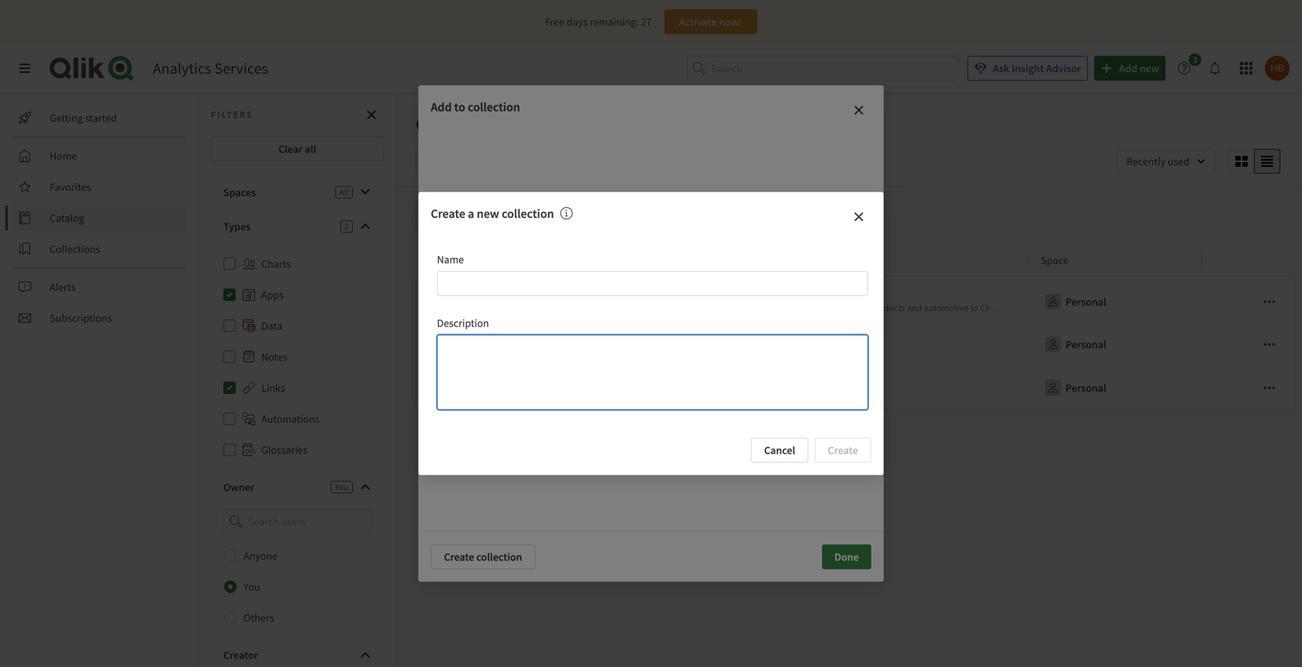 Task type: vqa. For each thing, say whether or not it's contained in the screenshot.
the rightmost OR
no



Task type: describe. For each thing, give the bounding box(es) containing it.
add to collection dialog
[[419, 85, 884, 582]]

companies
[[737, 302, 780, 314]]

new
[[477, 206, 499, 221]]

links button
[[474, 202, 527, 229]]

catalog inside the navigation pane element
[[50, 211, 84, 225]]

active
[[796, 302, 819, 314]]

create for create a new collection
[[431, 206, 466, 221]]

create collection
[[444, 550, 522, 564]]

27
[[641, 15, 652, 29]]

activate now! link
[[664, 9, 758, 34]]

advisor
[[1047, 61, 1082, 75]]

types
[[223, 220, 251, 234]]

electronic
[[830, 302, 869, 314]]

are
[[782, 302, 794, 314]]

0 vertical spatial catalog
[[416, 112, 477, 136]]

alerts
[[50, 280, 76, 294]]

data
[[261, 319, 282, 333]]

services
[[215, 59, 268, 78]]

system.
[[1240, 302, 1270, 314]]

automotive
[[924, 302, 969, 314]]

2 the from the left
[[1118, 302, 1133, 314]]

now!
[[719, 15, 743, 29]]

1 horizontal spatial a
[[579, 302, 584, 314]]

collection inside button
[[477, 550, 522, 564]]

1 and from the left
[[907, 302, 922, 314]]

owned
[[543, 209, 577, 223]]

switch view group
[[1229, 149, 1281, 174]]

all
[[305, 142, 316, 156]]

notes
[[261, 350, 288, 364]]

to inside dialog
[[454, 99, 465, 115]]

clear all
[[279, 142, 316, 156]]

sample data app button
[[429, 329, 1023, 360]]

getting started link
[[12, 106, 186, 130]]

apps inside 'apps' 'button'
[[426, 209, 449, 223]]

create collection button
[[431, 545, 536, 569]]

0 horizontal spatial sap
[[516, 289, 534, 303]]

owner option group
[[211, 540, 384, 634]]

bw
[[1226, 302, 1238, 314]]

sample data app
[[460, 337, 538, 351]]

name inside create a new collection dialog
[[437, 252, 464, 266]]

to inside demo app - sap procurement procurement application from a global holding company. the daughter companies are active in electronic products and automotive to chemicals and pharmaceutical etc. the data comes from a sap bw system.
[[971, 302, 979, 314]]

collections link
[[12, 237, 186, 261]]

sample
[[460, 337, 495, 351]]

create a new collection
[[431, 206, 554, 221]]

0 vertical spatial you
[[335, 481, 349, 493]]

personal for personal button corresponding to 2nd 'cell' from the top
[[1066, 337, 1107, 351]]

application
[[513, 302, 557, 314]]

Description text field
[[437, 335, 869, 410]]

2
[[344, 220, 349, 232]]

space
[[1041, 253, 1069, 267]]

demo
[[460, 289, 487, 303]]

3 cell from the top
[[1203, 366, 1296, 410]]

personal cell for 2nd 'cell' from the top
[[1029, 323, 1203, 366]]

filters region
[[397, 146, 1303, 186]]

chemicals
[[981, 302, 1021, 314]]

description
[[437, 316, 489, 330]]

personal cell for 1st 'cell' from the top of the page
[[1029, 276, 1203, 323]]

cancel
[[764, 443, 796, 457]]

close sidebar menu image
[[19, 62, 31, 74]]

filters
[[211, 109, 253, 121]]

owned by you button
[[533, 202, 628, 229]]

free
[[545, 15, 565, 29]]

qlik sense app image
[[430, 290, 453, 313]]

ask
[[993, 61, 1010, 75]]

data inside sample data app button
[[497, 337, 518, 351]]

close image for add to collection dialog
[[853, 104, 865, 116]]

getting
[[50, 111, 83, 125]]

home
[[50, 149, 77, 163]]

company.
[[644, 302, 682, 314]]

holding
[[612, 302, 642, 314]]

2 from from the left
[[1181, 302, 1200, 314]]

getting started
[[50, 111, 117, 125]]

you inside owner option group
[[244, 580, 260, 594]]

personal for personal button associated with 1st 'cell' from the top of the page
[[1066, 295, 1107, 309]]

1 horizontal spatial sap
[[1208, 302, 1224, 314]]

add
[[431, 99, 452, 115]]

data inside demo app - sap procurement procurement application from a global holding company. the daughter companies are active in electronic products and automotive to chemicals and pharmaceutical etc. the data comes from a sap bw system.
[[1135, 302, 1152, 314]]

remaining:
[[590, 15, 639, 29]]

close image for create a new collection dialog
[[853, 211, 865, 223]]

2 cell from the top
[[1203, 323, 1296, 366]]

2 horizontal spatial a
[[1202, 302, 1207, 314]]



Task type: locate. For each thing, give the bounding box(es) containing it.
from left global at top left
[[559, 302, 577, 314]]

Name text field
[[437, 271, 869, 296]]

clear all button
[[211, 137, 384, 161]]

create a new collection dialog
[[419, 192, 884, 475]]

1 vertical spatial catalog
[[50, 211, 84, 225]]

1 cell from the top
[[1203, 276, 1296, 323]]

1 vertical spatial personal
[[1066, 337, 1107, 351]]

a inside dialog
[[468, 206, 474, 221]]

apps
[[426, 209, 449, 223], [261, 288, 284, 302]]

data left 'app' in the left bottom of the page
[[497, 337, 518, 351]]

personal button for first 'cell' from the bottom of the page
[[1041, 376, 1110, 400]]

Search text field
[[712, 56, 958, 81]]

name
[[437, 252, 464, 266], [428, 253, 456, 267]]

2 vertical spatial collection
[[477, 550, 522, 564]]

a left bw
[[1202, 302, 1207, 314]]

1 horizontal spatial links
[[484, 209, 509, 223]]

and
[[907, 302, 922, 314], [1023, 302, 1038, 314]]

sap
[[516, 289, 534, 303], [1208, 302, 1224, 314]]

1 horizontal spatial you
[[335, 481, 349, 493]]

create for create collection
[[444, 550, 474, 564]]

analytics
[[153, 59, 211, 78]]

sap left bw
[[1208, 302, 1224, 314]]

0 vertical spatial personal button
[[1041, 289, 1110, 314]]

1 vertical spatial to
[[971, 302, 979, 314]]

collection
[[468, 99, 520, 115], [502, 206, 554, 221], [477, 550, 522, 564]]

app
[[521, 337, 538, 351]]

1 vertical spatial collection
[[502, 206, 554, 221]]

procurement
[[536, 289, 598, 303], [460, 302, 511, 314]]

to right add
[[454, 99, 465, 115]]

0 horizontal spatial data
[[497, 337, 518, 351]]

close image down filters region
[[853, 211, 865, 223]]

the right etc.
[[1118, 302, 1133, 314]]

subscriptions
[[50, 311, 112, 325]]

you
[[592, 209, 610, 223]]

2 personal cell from the top
[[1029, 323, 1203, 366]]

daughter
[[700, 302, 735, 314]]

in
[[821, 302, 828, 314]]

and right the products
[[907, 302, 922, 314]]

apps button
[[416, 202, 468, 229]]

-
[[510, 289, 514, 303]]

comes
[[1154, 302, 1180, 314]]

links inside links button
[[484, 209, 509, 223]]

1 horizontal spatial procurement
[[536, 289, 598, 303]]

1 vertical spatial links
[[261, 381, 285, 395]]

0 horizontal spatial the
[[683, 302, 698, 314]]

close image inside add to collection dialog
[[853, 104, 865, 116]]

subscriptions link
[[12, 306, 186, 331]]

2 vertical spatial personal
[[1066, 381, 1107, 395]]

ask insight advisor button
[[968, 56, 1089, 81]]

searchbar element
[[687, 56, 958, 81]]

sap right -
[[516, 289, 534, 303]]

cancel button
[[751, 438, 809, 463]]

2 personal button from the top
[[1041, 332, 1110, 357]]

apps left new
[[426, 209, 449, 223]]

data left comes
[[1135, 302, 1152, 314]]

and right chemicals
[[1023, 302, 1038, 314]]

2 and from the left
[[1023, 302, 1038, 314]]

1 close image from the top
[[853, 104, 865, 116]]

from right comes
[[1181, 302, 1200, 314]]

catalog link
[[12, 206, 186, 230]]

procurement up description at the top left of page
[[460, 302, 511, 314]]

the
[[683, 302, 698, 314], [1118, 302, 1133, 314]]

add to collection
[[431, 99, 520, 115]]

a left new
[[468, 206, 474, 221]]

create inside button
[[444, 550, 474, 564]]

personal for first 'cell' from the bottom of the page's personal button
[[1066, 381, 1107, 395]]

0 vertical spatial create
[[431, 206, 466, 221]]

anyone
[[244, 549, 278, 563]]

2 close image from the top
[[853, 211, 865, 223]]

3 personal button from the top
[[1041, 376, 1110, 400]]

days
[[567, 15, 588, 29]]

from
[[559, 302, 577, 314], [1181, 302, 1200, 314]]

name up demo
[[437, 252, 464, 266]]

3 personal cell from the top
[[1029, 366, 1203, 410]]

home link
[[12, 144, 186, 168]]

links
[[484, 209, 509, 223], [261, 381, 285, 395]]

0 horizontal spatial to
[[454, 99, 465, 115]]

links down notes
[[261, 381, 285, 395]]

to left chemicals
[[971, 302, 979, 314]]

1 horizontal spatial catalog
[[416, 112, 477, 136]]

close image down search text box
[[853, 104, 865, 116]]

1 personal from the top
[[1066, 295, 1107, 309]]

favorites link
[[12, 175, 186, 199]]

automations
[[261, 412, 320, 426]]

favorites
[[50, 180, 91, 194]]

0 vertical spatial close image
[[853, 104, 865, 116]]

0 horizontal spatial catalog
[[50, 211, 84, 225]]

analytics services
[[153, 59, 268, 78]]

pharmaceutical
[[1040, 302, 1101, 314]]

0 vertical spatial links
[[484, 209, 509, 223]]

1 the from the left
[[683, 302, 698, 314]]

analytics services element
[[153, 59, 268, 78]]

insight
[[1012, 61, 1044, 75]]

alerts link
[[12, 275, 186, 299]]

0 horizontal spatial a
[[468, 206, 474, 221]]

1 vertical spatial close image
[[853, 211, 865, 223]]

apps up data
[[261, 288, 284, 302]]

0 horizontal spatial links
[[261, 381, 285, 395]]

products
[[871, 302, 906, 314]]

1 horizontal spatial from
[[1181, 302, 1200, 314]]

by
[[579, 209, 590, 223]]

personal button for 1st 'cell' from the top of the page
[[1041, 289, 1110, 314]]

collection inside dialog
[[502, 206, 554, 221]]

0 vertical spatial personal
[[1066, 295, 1107, 309]]

create
[[431, 206, 466, 221], [444, 550, 474, 564]]

close image inside create a new collection dialog
[[853, 211, 865, 223]]

cell
[[1203, 276, 1296, 323], [1203, 323, 1296, 366], [1203, 366, 1296, 410]]

1 vertical spatial data
[[497, 337, 518, 351]]

1 horizontal spatial apps
[[426, 209, 449, 223]]

0 horizontal spatial and
[[907, 302, 922, 314]]

links right 'apps' 'button'
[[484, 209, 509, 223]]

creator button
[[211, 643, 384, 667]]

a left global at top left
[[579, 302, 584, 314]]

1 horizontal spatial and
[[1023, 302, 1038, 314]]

glossaries
[[261, 443, 308, 457]]

1 vertical spatial personal button
[[1041, 332, 1110, 357]]

1 horizontal spatial to
[[971, 302, 979, 314]]

1 vertical spatial you
[[244, 580, 260, 594]]

name up qlik sense app icon
[[428, 253, 456, 267]]

0 horizontal spatial you
[[244, 580, 260, 594]]

personal cell for first 'cell' from the bottom of the page
[[1029, 366, 1203, 410]]

navigation pane element
[[0, 99, 198, 337]]

0 horizontal spatial apps
[[261, 288, 284, 302]]

free days remaining: 27
[[545, 15, 652, 29]]

activate
[[679, 15, 717, 29]]

2 personal from the top
[[1066, 337, 1107, 351]]

1 vertical spatial apps
[[261, 288, 284, 302]]

personal
[[1066, 295, 1107, 309], [1066, 337, 1107, 351], [1066, 381, 1107, 395]]

owned by you
[[543, 209, 610, 223]]

2 vertical spatial personal button
[[1041, 376, 1110, 400]]

activate now!
[[679, 15, 743, 29]]

the left daughter
[[683, 302, 698, 314]]

done
[[835, 550, 859, 564]]

others
[[244, 611, 274, 625]]

etc.
[[1102, 302, 1117, 314]]

to
[[454, 99, 465, 115], [971, 302, 979, 314]]

0 vertical spatial data
[[1135, 302, 1152, 314]]

collections
[[50, 242, 100, 256]]

started
[[85, 111, 117, 125]]

app
[[490, 289, 508, 303]]

creator
[[223, 648, 258, 662]]

1 from from the left
[[559, 302, 577, 314]]

create inside dialog
[[431, 206, 466, 221]]

personal button for 2nd 'cell' from the top
[[1041, 332, 1110, 357]]

close image
[[853, 104, 865, 116], [853, 211, 865, 223]]

global
[[586, 302, 610, 314]]

ask insight advisor
[[993, 61, 1082, 75]]

personal cell
[[1029, 276, 1203, 323], [1029, 323, 1203, 366], [1029, 366, 1203, 410]]

1 horizontal spatial data
[[1135, 302, 1152, 314]]

1 personal cell from the top
[[1029, 276, 1203, 323]]

0 horizontal spatial procurement
[[460, 302, 511, 314]]

catalog
[[416, 112, 477, 136], [50, 211, 84, 225]]

1 personal button from the top
[[1041, 289, 1110, 314]]

3 personal from the top
[[1066, 381, 1107, 395]]

0 vertical spatial to
[[454, 99, 465, 115]]

0 horizontal spatial from
[[559, 302, 577, 314]]

charts
[[261, 257, 291, 271]]

1 vertical spatial create
[[444, 550, 474, 564]]

demo app - sap procurement procurement application from a global holding company. the daughter companies are active in electronic products and automotive to chemicals and pharmaceutical etc. the data comes from a sap bw system.
[[460, 289, 1270, 314]]

1 horizontal spatial the
[[1118, 302, 1133, 314]]

recently used image
[[1117, 149, 1216, 174]]

procurement right -
[[536, 289, 598, 303]]

clear
[[279, 142, 303, 156]]

done button
[[822, 545, 872, 569]]

0 vertical spatial collection
[[468, 99, 520, 115]]

owner
[[223, 480, 255, 494]]

0 vertical spatial apps
[[426, 209, 449, 223]]



